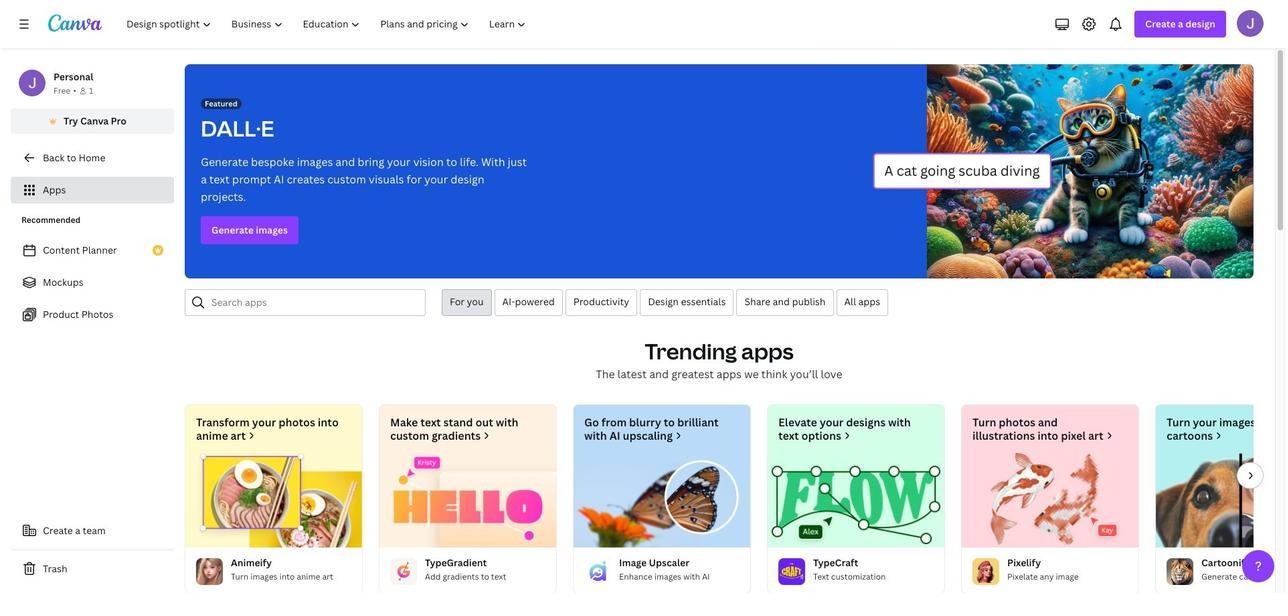 Task type: describe. For each thing, give the bounding box(es) containing it.
an image with a cursor next to a text box containing the prompt "a cat going scuba diving" to generate an image. the generated image of a cat doing scuba diving is behind the text box. image
[[873, 64, 1254, 279]]

typecraft image
[[768, 453, 945, 548]]

cartoonify image
[[1167, 559, 1194, 585]]

0 vertical spatial animeify image
[[186, 453, 362, 548]]

top level navigation element
[[118, 11, 538, 38]]

1 vertical spatial image upscaler image
[[585, 559, 612, 585]]



Task type: vqa. For each thing, say whether or not it's contained in the screenshot.
'easy,'
no



Task type: locate. For each thing, give the bounding box(es) containing it.
typegradient image
[[390, 559, 417, 585]]

list
[[11, 237, 174, 328]]

1 vertical spatial pixelify image
[[973, 559, 1000, 585]]

image upscaler image
[[574, 453, 751, 548], [585, 559, 612, 585]]

pixelify image
[[962, 453, 1139, 548], [973, 559, 1000, 585]]

animeify image
[[186, 453, 362, 548], [196, 559, 223, 585]]

typegradient image
[[380, 453, 557, 548]]

typecraft image
[[779, 559, 806, 585]]

1 vertical spatial animeify image
[[196, 559, 223, 585]]

0 vertical spatial pixelify image
[[962, 453, 1139, 548]]

jacob simon image
[[1238, 10, 1265, 37]]

Input field to search for apps search field
[[212, 290, 417, 315]]

cartoonify image
[[1157, 453, 1286, 548]]

0 vertical spatial image upscaler image
[[574, 453, 751, 548]]



